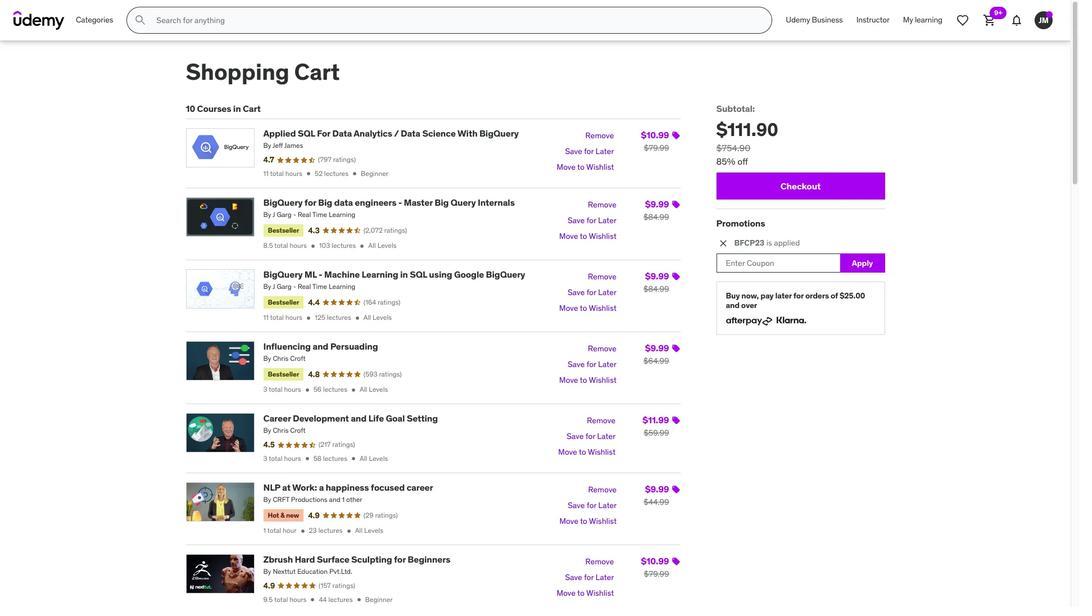 Task type: describe. For each thing, give the bounding box(es) containing it.
for inside bigquery for big data engineers - master big query internals by j garg - real time learning
[[305, 197, 316, 208]]

focused
[[371, 482, 405, 493]]

&
[[281, 511, 285, 520]]

categories button
[[69, 7, 120, 34]]

is
[[767, 238, 773, 248]]

11 for 125 lectures
[[263, 313, 269, 322]]

4.4
[[308, 297, 320, 307]]

garg for ml
[[277, 282, 292, 291]]

udemy
[[786, 15, 811, 25]]

influencing
[[263, 341, 311, 352]]

udemy business
[[786, 15, 843, 25]]

wishlist image
[[957, 13, 970, 27]]

$9.99 $84.99 for bigquery
[[644, 270, 669, 294]]

pay
[[761, 291, 774, 301]]

11 total hours for 52 lectures
[[263, 169, 303, 178]]

my learning link
[[897, 7, 950, 34]]

56
[[314, 385, 322, 394]]

xxsmall image down 797 ratings element
[[351, 170, 359, 178]]

11 total hours for 125 lectures
[[263, 313, 303, 322]]

subtotal:
[[717, 103, 755, 114]]

total for 56
[[269, 385, 283, 394]]

total for 125
[[270, 313, 284, 322]]

xxsmall image left 125
[[305, 314, 313, 322]]

applied sql for data analytics / data science with bigquery by jeff james
[[263, 128, 519, 150]]

nexttut
[[273, 568, 296, 576]]

by inside bigquery ml - machine learning in sql using google bigquery by j garg - real time learning
[[263, 282, 271, 291]]

44
[[319, 595, 327, 604]]

hours for 44 lectures
[[290, 595, 307, 604]]

ratings) for (2,072 ratings)
[[385, 226, 407, 234]]

$9.99 $64.99
[[644, 343, 669, 366]]

education
[[297, 568, 328, 576]]

- left the master
[[399, 197, 402, 208]]

all levels for in
[[364, 313, 392, 322]]

(593
[[364, 370, 378, 378]]

notifications image
[[1011, 13, 1024, 27]]

internals
[[478, 197, 515, 208]]

1 coupon icon image from the top
[[672, 131, 681, 140]]

beginners
[[408, 554, 451, 565]]

157 ratings element
[[319, 581, 355, 591]]

593 ratings element
[[364, 370, 402, 379]]

hot
[[268, 511, 279, 520]]

$10.99 for applied sql for data analytics / data science with bigquery
[[641, 129, 669, 141]]

all for -
[[368, 241, 376, 250]]

udemy image
[[13, 11, 65, 30]]

for inside the zbrush hard surface sculpting for beginners by nexttut education pvt.ltd.
[[394, 554, 406, 565]]

science
[[423, 128, 456, 139]]

(2,072 ratings)
[[364, 226, 407, 234]]

hours for 56 lectures
[[284, 385, 301, 394]]

levels for in
[[373, 313, 392, 322]]

$25.00
[[840, 291, 866, 301]]

1 vertical spatial 1
[[263, 526, 266, 535]]

$9.99 for bigquery ml - machine learning in sql using google bigquery
[[645, 270, 669, 282]]

$9.99 $84.99 for internals
[[644, 198, 669, 222]]

1 inside nlp at work: a happiness focused career by crft productions and 1 other
[[342, 495, 345, 504]]

xxsmall image right 125 lectures
[[354, 314, 361, 322]]

xxsmall image down 217 ratings element
[[350, 455, 358, 463]]

over
[[742, 300, 758, 311]]

nlp at work: a happiness focused career by crft productions and 1 other
[[263, 482, 433, 504]]

- up 8.5 total hours
[[293, 210, 296, 219]]

applied sql for data analytics / data science with bigquery link
[[263, 128, 519, 139]]

bigquery ml - machine learning in sql using google bigquery link
[[263, 269, 526, 280]]

all levels for focused
[[355, 526, 384, 535]]

sql inside bigquery ml - machine learning in sql using google bigquery by j garg - real time learning
[[410, 269, 427, 280]]

(29 ratings)
[[364, 511, 398, 519]]

xxsmall image for 23 lectures
[[299, 527, 307, 535]]

$9.99 for bigquery for big data engineers - master big query internals
[[645, 198, 669, 210]]

$10.99 $79.99 for applied sql for data analytics / data science with bigquery
[[641, 129, 669, 153]]

bigquery ml - machine learning in sql using google bigquery by j garg - real time learning
[[263, 269, 526, 291]]

business
[[812, 15, 843, 25]]

(157 ratings)
[[319, 581, 355, 590]]

$64.99
[[644, 356, 669, 366]]

hard
[[295, 554, 315, 565]]

3 for 58 lectures
[[263, 454, 267, 463]]

instructor link
[[850, 7, 897, 34]]

by inside applied sql for data analytics / data science with bigquery by jeff james
[[263, 141, 271, 150]]

influencing and persuading by chris croft
[[263, 341, 378, 363]]

$44.99
[[644, 497, 669, 507]]

learning for data
[[329, 210, 355, 219]]

lectures for 44 lectures
[[329, 595, 353, 604]]

164 ratings element
[[364, 298, 401, 307]]

$79.99 for zbrush hard surface sculpting for beginners
[[644, 569, 669, 579]]

of
[[831, 291, 838, 301]]

xxsmall image right 23 lectures
[[345, 527, 353, 535]]

ratings) for (593 ratings)
[[379, 370, 402, 378]]

Search for anything text field
[[154, 11, 759, 30]]

total for 23
[[268, 526, 281, 535]]

4.9 for (157 ratings)
[[263, 581, 275, 591]]

all levels for -
[[368, 241, 397, 250]]

setting
[[407, 413, 438, 424]]

hours for 103 lectures
[[290, 241, 307, 250]]

applied
[[775, 238, 800, 248]]

ratings) for (29 ratings)
[[375, 511, 398, 519]]

7 coupon icon image from the top
[[672, 557, 681, 566]]

development
[[293, 413, 349, 424]]

later
[[776, 291, 792, 301]]

chris inside "career development and life goal setting by chris croft"
[[273, 427, 289, 435]]

apply button
[[840, 254, 885, 273]]

total for 58
[[269, 454, 283, 463]]

23
[[309, 526, 317, 535]]

apply
[[852, 258, 873, 268]]

xxsmall image right 44 lectures at the left of the page
[[355, 596, 363, 604]]

promotions
[[717, 218, 766, 229]]

125
[[315, 313, 325, 322]]

time for -
[[313, 282, 327, 291]]

hours for 52 lectures
[[286, 169, 303, 178]]

3 total hours for 58 lectures
[[263, 454, 301, 463]]

by inside bigquery for big data engineers - master big query internals by j garg - real time learning
[[263, 210, 271, 219]]

3 total hours for 56 lectures
[[263, 385, 301, 394]]

lectures for 125 lectures
[[327, 313, 351, 322]]

ratings) for (157 ratings)
[[333, 581, 355, 590]]

- right ml
[[319, 269, 323, 280]]

using
[[429, 269, 452, 280]]

buy now, pay later for orders of $25.00 and over
[[726, 291, 866, 311]]

surface
[[317, 554, 350, 565]]

by inside "career development and life goal setting by chris croft"
[[263, 427, 271, 435]]

and inside influencing and persuading by chris croft
[[313, 341, 329, 352]]

small image
[[718, 238, 729, 249]]

shopping cart with 10 items image
[[984, 13, 997, 27]]

(593 ratings)
[[364, 370, 402, 378]]

$9.99 for nlp at work: a happiness focused career
[[645, 484, 669, 495]]

chris inside influencing and persuading by chris croft
[[273, 354, 289, 363]]

pvt.ltd.
[[330, 568, 353, 576]]

zbrush hard surface sculpting for beginners by nexttut education pvt.ltd.
[[263, 554, 451, 576]]

subtotal: $111.90 $754.90 85% off
[[717, 103, 779, 167]]

for
[[317, 128, 331, 139]]

my learning
[[904, 15, 943, 25]]

$9.99 for influencing and persuading
[[645, 343, 669, 354]]

applied
[[263, 128, 296, 139]]

9+ link
[[977, 7, 1007, 34]]

217 ratings element
[[319, 440, 355, 450]]

(797
[[318, 155, 332, 164]]

career development and life goal setting link
[[263, 413, 438, 424]]

29 ratings element
[[364, 511, 398, 520]]

all levels up focused
[[360, 454, 388, 463]]

career
[[407, 482, 433, 493]]

9.5 total hours
[[263, 595, 307, 604]]

103 lectures
[[319, 241, 356, 250]]

a
[[319, 482, 324, 493]]

career development and life goal setting by chris croft
[[263, 413, 438, 435]]

xxsmall image for 52 lectures
[[305, 170, 313, 178]]

j for bigquery ml - machine learning in sql using google bigquery
[[273, 282, 275, 291]]

croft inside "career development and life goal setting by chris croft"
[[290, 427, 306, 435]]

$84.99 for bigquery ml - machine learning in sql using google bigquery
[[644, 284, 669, 294]]

$9.99 $44.99
[[644, 484, 669, 507]]

and inside buy now, pay later for orders of $25.00 and over
[[726, 300, 740, 311]]

3 for 56 lectures
[[263, 385, 267, 394]]

4.5
[[263, 440, 275, 450]]

off
[[738, 156, 749, 167]]

lectures for 52 lectures
[[324, 169, 349, 178]]

85%
[[717, 156, 736, 167]]

by inside the zbrush hard surface sculpting for beginners by nexttut education pvt.ltd.
[[263, 568, 271, 576]]

bigquery right 'google'
[[486, 269, 526, 280]]

hour
[[283, 526, 297, 535]]



Task type: locate. For each thing, give the bounding box(es) containing it.
and left over
[[726, 300, 740, 311]]

j inside bigquery for big data engineers - master big query internals by j garg - real time learning
[[273, 210, 275, 219]]

xxsmall image
[[305, 314, 313, 322], [354, 314, 361, 322], [303, 386, 311, 394], [350, 386, 358, 394], [303, 455, 311, 463], [350, 455, 358, 463], [345, 527, 353, 535], [309, 596, 317, 604], [355, 596, 363, 604]]

bigquery inside applied sql for data analytics / data science with bigquery by jeff james
[[480, 128, 519, 139]]

$9.99
[[645, 198, 669, 210], [645, 270, 669, 282], [645, 343, 669, 354], [645, 484, 669, 495]]

0 vertical spatial $9.99 $84.99
[[644, 198, 669, 222]]

2,072 ratings element
[[364, 226, 407, 235]]

save
[[565, 146, 583, 157], [568, 215, 585, 225], [568, 287, 585, 298], [568, 360, 585, 370], [567, 432, 584, 442], [568, 501, 585, 511], [565, 573, 583, 583]]

$59.99
[[644, 428, 669, 438]]

2 11 total hours from the top
[[263, 313, 303, 322]]

lectures for 103 lectures
[[332, 241, 356, 250]]

1 vertical spatial time
[[313, 282, 327, 291]]

and left life
[[351, 413, 367, 424]]

all up "zbrush hard surface sculpting for beginners" link
[[355, 526, 363, 535]]

in right courses
[[233, 103, 241, 114]]

xxsmall image for 103 lectures
[[309, 242, 317, 250]]

6 by from the top
[[263, 495, 271, 504]]

and inside nlp at work: a happiness focused career by crft productions and 1 other
[[329, 495, 341, 504]]

by up '8.5'
[[263, 210, 271, 219]]

(2,072
[[364, 226, 383, 234]]

5 by from the top
[[263, 427, 271, 435]]

lectures for 58 lectures
[[323, 454, 348, 463]]

real up 4.3 at left
[[298, 210, 311, 219]]

1 bestseller from the top
[[268, 226, 299, 234]]

2 data from the left
[[401, 128, 421, 139]]

for inside buy now, pay later for orders of $25.00 and over
[[794, 291, 804, 301]]

productions
[[291, 495, 328, 504]]

0 vertical spatial garg
[[277, 210, 292, 219]]

buy
[[726, 291, 740, 301]]

1 vertical spatial 3 total hours
[[263, 454, 301, 463]]

ratings) right (164
[[378, 298, 401, 306]]

2 $10.99 $79.99 from the top
[[641, 556, 669, 579]]

levels up focused
[[369, 454, 388, 463]]

11 total hours up influencing at the left bottom
[[263, 313, 303, 322]]

ratings) for (217 ratings)
[[332, 440, 355, 449]]

bestseller for influencing and persuading
[[268, 370, 299, 379]]

engineers
[[355, 197, 397, 208]]

xxsmall image left 52 at the left top of page
[[305, 170, 313, 178]]

1 horizontal spatial cart
[[294, 58, 340, 86]]

beginner down 'sculpting'
[[365, 595, 393, 604]]

sql inside applied sql for data analytics / data science with bigquery by jeff james
[[298, 128, 315, 139]]

coupon icon image
[[672, 131, 681, 140], [672, 200, 681, 209], [672, 272, 681, 281], [672, 344, 681, 353], [672, 416, 681, 425], [672, 485, 681, 494], [672, 557, 681, 566]]

ratings) inside 157 ratings element
[[333, 581, 355, 590]]

1 3 from the top
[[263, 385, 267, 394]]

1 $9.99 $84.99 from the top
[[644, 198, 669, 222]]

1 vertical spatial learning
[[362, 269, 399, 280]]

lectures right 23 on the left bottom
[[319, 526, 343, 535]]

11 for 52 lectures
[[263, 169, 269, 178]]

submit search image
[[134, 13, 148, 27]]

bestseller for bigquery ml - machine learning in sql using google bigquery
[[268, 298, 299, 306]]

j inside bigquery ml - machine learning in sql using google bigquery by j garg - real time learning
[[273, 282, 275, 291]]

move
[[557, 162, 576, 172], [560, 231, 579, 241], [560, 303, 579, 313], [560, 375, 579, 385], [559, 447, 578, 457], [560, 516, 579, 526], [557, 588, 576, 598]]

lectures right 103
[[332, 241, 356, 250]]

1 data from the left
[[332, 128, 352, 139]]

total for 52
[[270, 169, 284, 178]]

xxsmall image left 103
[[309, 242, 317, 250]]

103
[[319, 241, 330, 250]]

sql left using
[[410, 269, 427, 280]]

udemy business link
[[780, 7, 850, 34]]

1 vertical spatial $84.99
[[644, 284, 669, 294]]

0 vertical spatial $10.99
[[641, 129, 669, 141]]

hot & new
[[268, 511, 299, 520]]

bestseller for bigquery for big data engineers - master big query internals
[[268, 226, 299, 234]]

0 horizontal spatial data
[[332, 128, 352, 139]]

all down the (593
[[360, 385, 367, 394]]

time up 4.3 at left
[[313, 210, 327, 219]]

1 vertical spatial 4.9
[[263, 581, 275, 591]]

by left 'jeff'
[[263, 141, 271, 150]]

56 lectures
[[314, 385, 348, 394]]

ratings) inside 164 ratings element
[[378, 298, 401, 306]]

1 chris from the top
[[273, 354, 289, 363]]

and down 'happiness'
[[329, 495, 341, 504]]

2 $9.99 $84.99 from the top
[[644, 270, 669, 294]]

$9.99 inside "$9.99 $44.99"
[[645, 484, 669, 495]]

levels down '(29'
[[364, 526, 384, 535]]

garg inside bigquery for big data engineers - master big query internals by j garg - real time learning
[[277, 210, 292, 219]]

all for croft
[[360, 385, 367, 394]]

0 vertical spatial bestseller
[[268, 226, 299, 234]]

6 coupon icon image from the top
[[672, 485, 681, 494]]

$111.90
[[717, 118, 779, 141]]

zbrush hard surface sculpting for beginners link
[[263, 554, 451, 565]]

real down ml
[[298, 282, 311, 291]]

$10.99 for zbrush hard surface sculpting for beginners
[[641, 556, 669, 567]]

lectures down 157 ratings element
[[329, 595, 353, 604]]

$11.99 $59.99
[[643, 415, 669, 438]]

croft down influencing at the left bottom
[[290, 354, 306, 363]]

1 vertical spatial real
[[298, 282, 311, 291]]

2 real from the top
[[298, 282, 311, 291]]

2 $10.99 from the top
[[641, 556, 669, 567]]

1 croft from the top
[[290, 354, 306, 363]]

by inside nlp at work: a happiness focused career by crft productions and 1 other
[[263, 495, 271, 504]]

/
[[394, 128, 399, 139]]

all down the (2,072
[[368, 241, 376, 250]]

1 11 from the top
[[263, 169, 269, 178]]

instructor
[[857, 15, 890, 25]]

1 vertical spatial garg
[[277, 282, 292, 291]]

2 croft from the top
[[290, 427, 306, 435]]

0 horizontal spatial cart
[[243, 103, 261, 114]]

1 vertical spatial 3
[[263, 454, 267, 463]]

j up '8.5'
[[273, 210, 275, 219]]

0 vertical spatial 1
[[342, 495, 345, 504]]

data
[[334, 197, 353, 208]]

by up 4.5
[[263, 427, 271, 435]]

3 up career
[[263, 385, 267, 394]]

Enter Coupon text field
[[717, 254, 840, 273]]

0 vertical spatial cart
[[294, 58, 340, 86]]

1 $84.99 from the top
[[644, 212, 669, 222]]

all for in
[[364, 313, 371, 322]]

total for 44
[[274, 595, 288, 604]]

zbrush
[[263, 554, 293, 565]]

1 3 total hours from the top
[[263, 385, 301, 394]]

by down influencing at the left bottom
[[263, 354, 271, 363]]

$9.99 $84.99
[[644, 198, 669, 222], [644, 270, 669, 294]]

1 horizontal spatial data
[[401, 128, 421, 139]]

ratings) inside 2,072 ratings element
[[385, 226, 407, 234]]

$11.99
[[643, 415, 669, 426]]

levels for -
[[378, 241, 397, 250]]

9.5
[[263, 595, 273, 604]]

time
[[313, 210, 327, 219], [313, 282, 327, 291]]

8.5 total hours
[[263, 241, 307, 250]]

1 vertical spatial $10.99 $79.99
[[641, 556, 669, 579]]

time for big
[[313, 210, 327, 219]]

levels down 2,072 ratings element
[[378, 241, 397, 250]]

2 j from the top
[[273, 282, 275, 291]]

by down nlp
[[263, 495, 271, 504]]

4 by from the top
[[263, 354, 271, 363]]

2 big from the left
[[435, 197, 449, 208]]

bigquery for big data engineers - master big query internals link
[[263, 197, 515, 208]]

learning for machine
[[329, 282, 355, 291]]

chris down influencing at the left bottom
[[273, 354, 289, 363]]

0 vertical spatial $84.99
[[644, 212, 669, 222]]

$10.99 $79.99
[[641, 129, 669, 153], [641, 556, 669, 579]]

2 $84.99 from the top
[[644, 284, 669, 294]]

real inside bigquery ml - machine learning in sql using google bigquery by j garg - real time learning
[[298, 282, 311, 291]]

1 real from the top
[[298, 210, 311, 219]]

levels for focused
[[364, 526, 384, 535]]

(797 ratings)
[[318, 155, 356, 164]]

all down (164
[[364, 313, 371, 322]]

xxsmall image left 23 on the left bottom
[[299, 527, 307, 535]]

data right for
[[332, 128, 352, 139]]

query
[[451, 197, 476, 208]]

1 left other at the bottom
[[342, 495, 345, 504]]

j for bigquery for big data engineers - master big query internals
[[273, 210, 275, 219]]

hours for 125 lectures
[[286, 313, 303, 322]]

3 total hours down 4.5
[[263, 454, 301, 463]]

all up nlp at work: a happiness focused career link
[[360, 454, 368, 463]]

0 vertical spatial learning
[[329, 210, 355, 219]]

$10.99
[[641, 129, 669, 141], [641, 556, 669, 567]]

1 vertical spatial $79.99
[[644, 569, 669, 579]]

2 $79.99 from the top
[[644, 569, 669, 579]]

1 horizontal spatial 1
[[342, 495, 345, 504]]

4 coupon icon image from the top
[[672, 344, 681, 353]]

learning down the data at left
[[329, 210, 355, 219]]

nlp at work: a happiness focused career link
[[263, 482, 433, 493]]

2 by from the top
[[263, 210, 271, 219]]

beginner up engineers
[[361, 169, 389, 178]]

ratings) inside the 593 ratings element
[[379, 370, 402, 378]]

shopping
[[186, 58, 289, 86]]

125 lectures
[[315, 313, 351, 322]]

- down 8.5 total hours
[[293, 282, 296, 291]]

ratings) for (797 ratings)
[[333, 155, 356, 164]]

1 by from the top
[[263, 141, 271, 150]]

$84.99 for bigquery for big data engineers - master big query internals
[[644, 212, 669, 222]]

1 11 total hours from the top
[[263, 169, 303, 178]]

0 horizontal spatial 4.9
[[263, 581, 275, 591]]

0 vertical spatial $10.99 $79.99
[[641, 129, 669, 153]]

sculpting
[[352, 554, 392, 565]]

goal
[[386, 413, 405, 424]]

other
[[346, 495, 363, 504]]

lectures
[[324, 169, 349, 178], [332, 241, 356, 250], [327, 313, 351, 322], [323, 385, 348, 394], [323, 454, 348, 463], [319, 526, 343, 535], [329, 595, 353, 604]]

in up (164 ratings)
[[400, 269, 408, 280]]

all levels down the (593
[[360, 385, 388, 394]]

time inside bigquery for big data engineers - master big query internals by j garg - real time learning
[[313, 210, 327, 219]]

2 vertical spatial bestseller
[[268, 370, 299, 379]]

big left query in the top of the page
[[435, 197, 449, 208]]

1 garg from the top
[[277, 210, 292, 219]]

remove button
[[586, 128, 614, 144], [588, 197, 617, 213], [588, 269, 617, 285], [588, 341, 617, 357], [587, 413, 616, 429], [588, 482, 617, 498], [586, 555, 614, 570]]

lectures right the 56 at the bottom left of the page
[[323, 385, 348, 394]]

wishlist
[[587, 162, 614, 172], [589, 231, 617, 241], [589, 303, 617, 313], [589, 375, 617, 385], [588, 447, 616, 457], [589, 516, 617, 526], [587, 588, 614, 598]]

0 vertical spatial 4.9
[[308, 510, 320, 521]]

you have alerts image
[[1047, 11, 1053, 18]]

jm
[[1039, 15, 1049, 25]]

797 ratings element
[[318, 155, 356, 165]]

0 vertical spatial real
[[298, 210, 311, 219]]

3 coupon icon image from the top
[[672, 272, 681, 281]]

23 lectures
[[309, 526, 343, 535]]

all levels down 2,072 ratings element
[[368, 241, 397, 250]]

career
[[263, 413, 291, 424]]

total down 4.7
[[270, 169, 284, 178]]

0 vertical spatial beginner
[[361, 169, 389, 178]]

croft down career
[[290, 427, 306, 435]]

bigquery left ml
[[263, 269, 303, 280]]

2 11 from the top
[[263, 313, 269, 322]]

xxsmall image
[[305, 170, 313, 178], [351, 170, 359, 178], [309, 242, 317, 250], [358, 242, 366, 250], [299, 527, 307, 535]]

1 $10.99 $79.99 from the top
[[641, 129, 669, 153]]

4.9 for (29 ratings)
[[308, 510, 320, 521]]

total for 103
[[275, 241, 288, 250]]

$754.90
[[717, 142, 751, 154]]

bfcp23
[[735, 238, 765, 248]]

lectures down 797 ratings element
[[324, 169, 349, 178]]

(29
[[364, 511, 374, 519]]

ratings) inside 217 ratings element
[[332, 440, 355, 449]]

bigquery right with at the left top
[[480, 128, 519, 139]]

lectures down 217 ratings element
[[323, 454, 348, 463]]

levels for croft
[[369, 385, 388, 394]]

time down ml
[[313, 282, 327, 291]]

at
[[282, 482, 291, 493]]

0 vertical spatial $79.99
[[644, 143, 669, 153]]

categories
[[76, 15, 113, 25]]

2 bestseller from the top
[[268, 298, 299, 306]]

$9.99 inside $9.99 $64.99
[[645, 343, 669, 354]]

1
[[342, 495, 345, 504], [263, 526, 266, 535]]

1 vertical spatial bestseller
[[268, 298, 299, 306]]

data right the /
[[401, 128, 421, 139]]

0 horizontal spatial sql
[[298, 128, 315, 139]]

learning inside bigquery for big data engineers - master big query internals by j garg - real time learning
[[329, 210, 355, 219]]

2 chris from the top
[[273, 427, 289, 435]]

hours left the 56 at the bottom left of the page
[[284, 385, 301, 394]]

hours left 125
[[286, 313, 303, 322]]

0 vertical spatial chris
[[273, 354, 289, 363]]

0 vertical spatial 3
[[263, 385, 267, 394]]

with
[[458, 128, 478, 139]]

3 total hours
[[263, 385, 301, 394], [263, 454, 301, 463]]

bestseller down influencing at the left bottom
[[268, 370, 299, 379]]

by down zbrush
[[263, 568, 271, 576]]

real inside bigquery for big data engineers - master big query internals by j garg - real time learning
[[298, 210, 311, 219]]

ratings) right the (2,072
[[385, 226, 407, 234]]

1 horizontal spatial big
[[435, 197, 449, 208]]

bigquery up 8.5 total hours
[[263, 197, 303, 208]]

1 total hour
[[263, 526, 297, 535]]

happiness
[[326, 482, 369, 493]]

garg inside bigquery ml - machine learning in sql using google bigquery by j garg - real time learning
[[277, 282, 292, 291]]

0 horizontal spatial in
[[233, 103, 241, 114]]

data
[[332, 128, 352, 139], [401, 128, 421, 139]]

in
[[233, 103, 241, 114], [400, 269, 408, 280]]

2 3 total hours from the top
[[263, 454, 301, 463]]

afterpay image
[[726, 317, 772, 326]]

big left the data at left
[[318, 197, 332, 208]]

hours left 103
[[290, 241, 307, 250]]

all levels down 164 ratings element
[[364, 313, 392, 322]]

total up career
[[269, 385, 283, 394]]

8.5
[[263, 241, 273, 250]]

checkout
[[781, 180, 821, 192]]

save for later button
[[565, 144, 614, 160], [568, 213, 617, 229], [568, 285, 617, 301], [568, 357, 617, 373], [567, 429, 616, 445], [568, 498, 617, 514], [565, 570, 614, 586]]

0 vertical spatial 11
[[263, 169, 269, 178]]

xxsmall image right 56 lectures at the left of page
[[350, 386, 358, 394]]

$79.99 for applied sql for data analytics / data science with bigquery
[[644, 143, 669, 153]]

and inside "career development and life goal setting by chris croft"
[[351, 413, 367, 424]]

0 vertical spatial sql
[[298, 128, 315, 139]]

crft
[[273, 495, 290, 504]]

time inside bigquery ml - machine learning in sql using google bigquery by j garg - real time learning
[[313, 282, 327, 291]]

2 garg from the top
[[277, 282, 292, 291]]

real for ml
[[298, 282, 311, 291]]

hours left 52 at the left top of page
[[286, 169, 303, 178]]

klarna image
[[777, 315, 807, 326]]

learning down machine
[[329, 282, 355, 291]]

now,
[[742, 291, 759, 301]]

bestseller up 8.5 total hours
[[268, 226, 299, 234]]

3 $9.99 from the top
[[645, 343, 669, 354]]

2 $9.99 from the top
[[645, 270, 669, 282]]

big
[[318, 197, 332, 208], [435, 197, 449, 208]]

2 3 from the top
[[263, 454, 267, 463]]

in inside bigquery ml - machine learning in sql using google bigquery by j garg - real time learning
[[400, 269, 408, 280]]

ratings) right '(29'
[[375, 511, 398, 519]]

0 horizontal spatial big
[[318, 197, 332, 208]]

all levels for croft
[[360, 385, 388, 394]]

1 $9.99 from the top
[[645, 198, 669, 210]]

chris down career
[[273, 427, 289, 435]]

$10.99 $79.99 for zbrush hard surface sculpting for beginners
[[641, 556, 669, 579]]

1 horizontal spatial in
[[400, 269, 408, 280]]

lectures right 125
[[327, 313, 351, 322]]

1 vertical spatial $10.99
[[641, 556, 669, 567]]

total right 9.5
[[274, 595, 288, 604]]

croft inside influencing and persuading by chris croft
[[290, 354, 306, 363]]

10
[[186, 103, 195, 114]]

1 horizontal spatial sql
[[410, 269, 427, 280]]

1 vertical spatial croft
[[290, 427, 306, 435]]

bestseller
[[268, 226, 299, 234], [268, 298, 299, 306], [268, 370, 299, 379]]

orders
[[806, 291, 830, 301]]

11 total hours down 4.7
[[263, 169, 303, 178]]

xxsmall image down the (2,072
[[358, 242, 366, 250]]

learning
[[915, 15, 943, 25]]

james
[[284, 141, 303, 150]]

1 vertical spatial j
[[273, 282, 275, 291]]

total down 4.5
[[269, 454, 283, 463]]

2 time from the top
[[313, 282, 327, 291]]

1 horizontal spatial 4.9
[[308, 510, 320, 521]]

2 coupon icon image from the top
[[672, 200, 681, 209]]

croft
[[290, 354, 306, 363], [290, 427, 306, 435]]

1 time from the top
[[313, 210, 327, 219]]

all for focused
[[355, 526, 363, 535]]

3 total hours up career
[[263, 385, 301, 394]]

11 down 4.7
[[263, 169, 269, 178]]

52 lectures
[[315, 169, 349, 178]]

lectures for 56 lectures
[[323, 385, 348, 394]]

j down '8.5'
[[273, 282, 275, 291]]

hours for 58 lectures
[[284, 454, 301, 463]]

1 vertical spatial in
[[400, 269, 408, 280]]

4.9 up 23 on the left bottom
[[308, 510, 320, 521]]

1 vertical spatial cart
[[243, 103, 261, 114]]

0 vertical spatial time
[[313, 210, 327, 219]]

0 vertical spatial 11 total hours
[[263, 169, 303, 178]]

1 vertical spatial beginner
[[365, 595, 393, 604]]

4 $9.99 from the top
[[645, 484, 669, 495]]

-
[[399, 197, 402, 208], [293, 210, 296, 219], [319, 269, 323, 280], [293, 282, 296, 291]]

1 vertical spatial 11
[[263, 313, 269, 322]]

7 by from the top
[[263, 568, 271, 576]]

4.7
[[263, 155, 274, 165]]

chris
[[273, 354, 289, 363], [273, 427, 289, 435]]

2 vertical spatial learning
[[329, 282, 355, 291]]

new
[[286, 511, 299, 520]]

0 vertical spatial in
[[233, 103, 241, 114]]

0 horizontal spatial 1
[[263, 526, 266, 535]]

1 vertical spatial $9.99 $84.99
[[644, 270, 669, 294]]

ratings) inside "29 ratings" element
[[375, 511, 398, 519]]

beginner for for
[[365, 595, 393, 604]]

(164
[[364, 298, 376, 306]]

0 vertical spatial 3 total hours
[[263, 385, 301, 394]]

1 $79.99 from the top
[[644, 143, 669, 153]]

courses
[[197, 103, 231, 114]]

ratings) inside 797 ratings element
[[333, 155, 356, 164]]

3 by from the top
[[263, 282, 271, 291]]

xxsmall image left 58
[[303, 455, 311, 463]]

beginner for analytics
[[361, 169, 389, 178]]

xxsmall image left the 56 at the bottom left of the page
[[303, 386, 311, 394]]

11 up influencing at the left bottom
[[263, 313, 269, 322]]

3 bestseller from the top
[[268, 370, 299, 379]]

5 coupon icon image from the top
[[672, 416, 681, 425]]

1 $10.99 from the top
[[641, 129, 669, 141]]

real for for
[[298, 210, 311, 219]]

1 big from the left
[[318, 197, 332, 208]]

ratings) for (164 ratings)
[[378, 298, 401, 306]]

1 vertical spatial chris
[[273, 427, 289, 435]]

ratings) down pvt.ltd.
[[333, 581, 355, 590]]

by inside influencing and persuading by chris croft
[[263, 354, 271, 363]]

and up 4.8
[[313, 341, 329, 352]]

total up influencing at the left bottom
[[270, 313, 284, 322]]

levels down the 593 ratings element
[[369, 385, 388, 394]]

xxsmall image left 44
[[309, 596, 317, 604]]

1 left hour
[[263, 526, 266, 535]]

9+
[[995, 8, 1003, 17]]

hours left 44
[[290, 595, 307, 604]]

1 j from the top
[[273, 210, 275, 219]]

lectures for 23 lectures
[[319, 526, 343, 535]]

ratings)
[[333, 155, 356, 164], [385, 226, 407, 234], [378, 298, 401, 306], [379, 370, 402, 378], [332, 440, 355, 449], [375, 511, 398, 519], [333, 581, 355, 590]]

58
[[314, 454, 322, 463]]

sql left for
[[298, 128, 315, 139]]

hours left 58
[[284, 454, 301, 463]]

52
[[315, 169, 323, 178]]

analytics
[[354, 128, 392, 139]]

influencing and persuading link
[[263, 341, 378, 352]]

all levels down '(29'
[[355, 526, 384, 535]]

1 vertical spatial 11 total hours
[[263, 313, 303, 322]]

0 vertical spatial j
[[273, 210, 275, 219]]

1 vertical spatial sql
[[410, 269, 427, 280]]

garg for for
[[277, 210, 292, 219]]

0 vertical spatial croft
[[290, 354, 306, 363]]

garg up 8.5 total hours
[[277, 210, 292, 219]]

bigquery inside bigquery for big data engineers - master big query internals by j garg - real time learning
[[263, 197, 303, 208]]



Task type: vqa. For each thing, say whether or not it's contained in the screenshot.
fourth 'Coupon Icon' from the bottom of the page
yes



